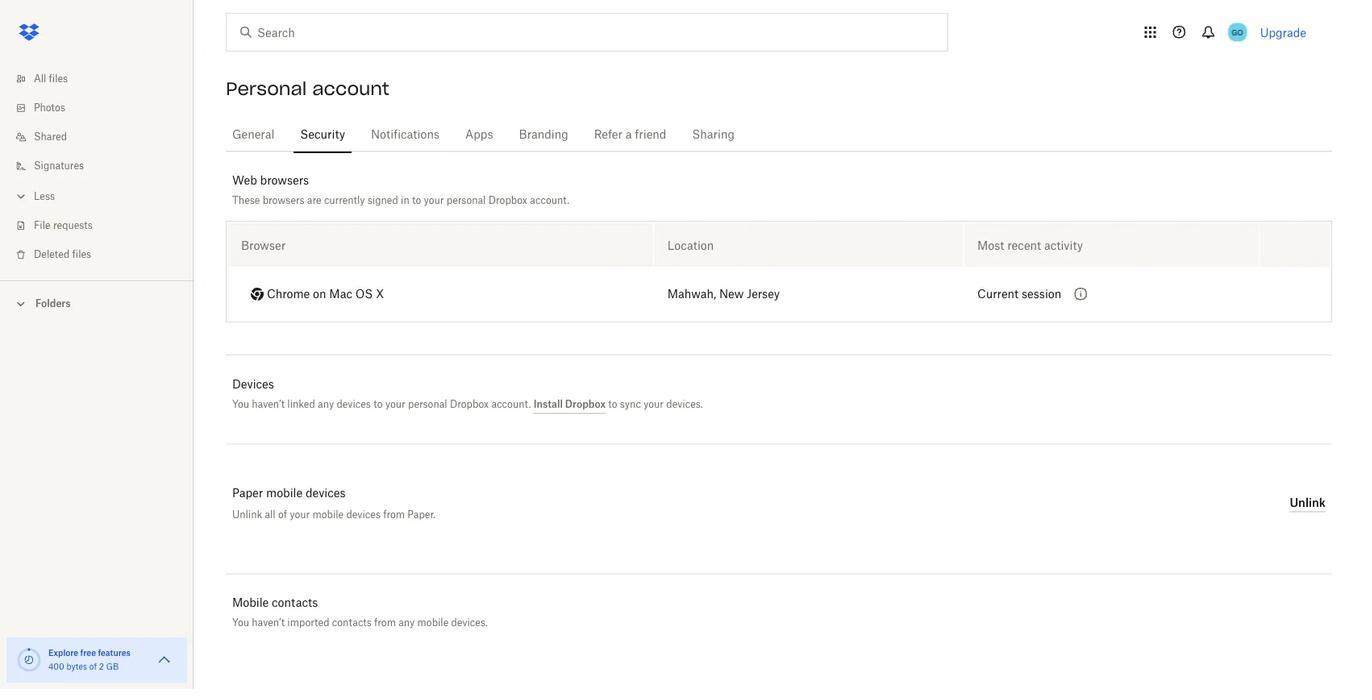 Task type: locate. For each thing, give the bounding box(es) containing it.
account. inside web browsers these browsers are currently signed in to your personal dropbox account.
[[530, 195, 569, 207]]

deleted
[[34, 250, 70, 260]]

refer a friend tab
[[588, 115, 673, 154]]

from for contacts
[[374, 617, 396, 629]]

0 vertical spatial you
[[232, 398, 249, 410]]

files right deleted
[[72, 250, 91, 260]]

contacts
[[272, 597, 318, 610], [332, 617, 372, 629]]

1 vertical spatial you
[[232, 617, 249, 629]]

your inside web browsers these browsers are currently signed in to your personal dropbox account.
[[424, 195, 444, 207]]

paper.
[[408, 509, 435, 522]]

0 vertical spatial contacts
[[272, 597, 318, 610]]

explore free features 400 bytes of 2 gb
[[48, 648, 131, 672]]

0 horizontal spatial mobile
[[266, 489, 303, 500]]

1 vertical spatial mobile
[[313, 509, 344, 522]]

deleted files
[[34, 250, 91, 260]]

browsers left are
[[263, 195, 304, 207]]

signatures
[[34, 161, 84, 171]]

0 vertical spatial mobile
[[266, 489, 303, 500]]

from
[[383, 509, 405, 522], [374, 617, 396, 629]]

contacts right the imported
[[332, 617, 372, 629]]

1 vertical spatial any
[[399, 617, 415, 629]]

2 vertical spatial devices
[[346, 509, 381, 522]]

os
[[355, 289, 373, 300]]

1 vertical spatial from
[[374, 617, 396, 629]]

branding
[[519, 129, 568, 140]]

your
[[424, 195, 444, 207], [385, 398, 405, 410], [644, 398, 664, 410], [290, 509, 310, 522]]

files right all
[[49, 74, 68, 84]]

list
[[0, 55, 194, 281]]

devices for unlink
[[346, 509, 381, 522]]

1 horizontal spatial contacts
[[332, 617, 372, 629]]

install dropbox link
[[534, 398, 606, 415]]

0 horizontal spatial unlink
[[232, 509, 262, 522]]

1 haven't from the top
[[252, 398, 285, 410]]

of right all
[[278, 509, 287, 522]]

session
[[1022, 290, 1062, 301]]

any
[[318, 398, 334, 410], [399, 617, 415, 629]]

to right linked
[[374, 398, 383, 410]]

1 vertical spatial devices.
[[451, 617, 488, 629]]

1 vertical spatial devices
[[306, 489, 346, 500]]

gb
[[106, 664, 119, 672]]

quota usage element
[[16, 648, 42, 673]]

x
[[376, 289, 384, 300]]

0 horizontal spatial of
[[89, 664, 97, 672]]

0 horizontal spatial devices.
[[451, 617, 488, 629]]

shared
[[34, 132, 67, 142]]

devices
[[337, 398, 371, 410], [306, 489, 346, 500], [346, 509, 381, 522]]

on
[[313, 289, 326, 300]]

go button
[[1225, 19, 1251, 45]]

all files
[[34, 74, 68, 84]]

you down 'mobile' at the bottom left of page
[[232, 617, 249, 629]]

general tab
[[226, 115, 281, 154]]

location
[[667, 239, 714, 252]]

personal inside web browsers these browsers are currently signed in to your personal dropbox account.
[[447, 195, 486, 207]]

unlink for unlink all of your mobile devices from paper.
[[232, 509, 262, 522]]

mahwah,
[[667, 290, 716, 301]]

general
[[232, 129, 274, 140]]

devices.
[[666, 398, 703, 410], [451, 617, 488, 629]]

upgrade
[[1260, 25, 1306, 39]]

account. down the branding tab
[[530, 195, 569, 207]]

mobile contacts you haven't imported contacts from any mobile devices.
[[232, 597, 488, 629]]

all
[[265, 509, 276, 522]]

dropbox right 'install'
[[565, 398, 606, 410]]

these
[[232, 195, 260, 207]]

file
[[34, 221, 51, 231]]

in
[[401, 195, 409, 207]]

1 vertical spatial personal
[[408, 398, 447, 410]]

1 horizontal spatial devices.
[[666, 398, 703, 410]]

files inside all files link
[[49, 74, 68, 84]]

devices. inside mobile contacts you haven't imported contacts from any mobile devices.
[[451, 617, 488, 629]]

dropbox inside web browsers these browsers are currently signed in to your personal dropbox account.
[[488, 195, 527, 207]]

files
[[49, 74, 68, 84], [72, 250, 91, 260]]

web browsers these browsers are currently signed in to your personal dropbox account.
[[232, 174, 569, 207]]

all
[[34, 74, 46, 84]]

chrome
[[267, 289, 310, 300]]

1 horizontal spatial files
[[72, 250, 91, 260]]

from for all
[[383, 509, 405, 522]]

1 vertical spatial haven't
[[252, 617, 285, 629]]

unlink
[[1290, 496, 1326, 510], [232, 509, 262, 522]]

files for all files
[[49, 74, 68, 84]]

currently
[[324, 195, 365, 207]]

of
[[278, 509, 287, 522], [89, 664, 97, 672]]

personal
[[447, 195, 486, 207], [408, 398, 447, 410]]

current
[[977, 290, 1019, 301]]

0 vertical spatial any
[[318, 398, 334, 410]]

branding tab
[[513, 115, 575, 154]]

signatures link
[[13, 152, 194, 181]]

devices right linked
[[337, 398, 371, 410]]

devices. inside devices you haven't linked any devices to your personal dropbox account. install dropbox to sync your devices.
[[666, 398, 703, 410]]

devices
[[232, 377, 274, 391]]

0 horizontal spatial files
[[49, 74, 68, 84]]

1 horizontal spatial of
[[278, 509, 287, 522]]

upgrade link
[[1260, 25, 1306, 39]]

devices up unlink all of your mobile devices from paper.
[[306, 489, 346, 500]]

devices left 'paper.'
[[346, 509, 381, 522]]

0 vertical spatial personal
[[447, 195, 486, 207]]

0 vertical spatial from
[[383, 509, 405, 522]]

mobile
[[266, 489, 303, 500], [313, 509, 344, 522], [417, 617, 449, 629]]

free
[[80, 648, 96, 658]]

2 haven't from the top
[[252, 617, 285, 629]]

0 vertical spatial devices.
[[666, 398, 703, 410]]

unlink for unlink
[[1290, 496, 1326, 510]]

dropbox down apps tab
[[488, 195, 527, 207]]

haven't
[[252, 398, 285, 410], [252, 617, 285, 629]]

security tab
[[294, 115, 352, 154]]

1 horizontal spatial to
[[412, 195, 421, 207]]

haven't down "devices"
[[252, 398, 285, 410]]

any inside devices you haven't linked any devices to your personal dropbox account. install dropbox to sync your devices.
[[318, 398, 334, 410]]

are
[[307, 195, 321, 207]]

account. left 'install'
[[491, 398, 531, 410]]

account. inside devices you haven't linked any devices to your personal dropbox account. install dropbox to sync your devices.
[[491, 398, 531, 410]]

dropbox
[[488, 195, 527, 207], [450, 398, 489, 410], [565, 398, 606, 410]]

2 you from the top
[[232, 617, 249, 629]]

to right in
[[412, 195, 421, 207]]

browsers up are
[[260, 174, 309, 187]]

devices inside devices you haven't linked any devices to your personal dropbox account. install dropbox to sync your devices.
[[337, 398, 371, 410]]

to left sync
[[608, 398, 617, 410]]

1 vertical spatial contacts
[[332, 617, 372, 629]]

all files link
[[13, 65, 194, 94]]

less
[[34, 192, 55, 202]]

from right the imported
[[374, 617, 396, 629]]

from left 'paper.'
[[383, 509, 405, 522]]

2
[[99, 664, 104, 672]]

sync
[[620, 398, 641, 410]]

haven't down 'mobile' at the bottom left of page
[[252, 617, 285, 629]]

unlink button
[[1290, 494, 1326, 513]]

2 horizontal spatial mobile
[[417, 617, 449, 629]]

0 horizontal spatial any
[[318, 398, 334, 410]]

deleted files link
[[13, 240, 194, 269]]

0 vertical spatial devices
[[337, 398, 371, 410]]

friend
[[635, 129, 666, 140]]

1 vertical spatial files
[[72, 250, 91, 260]]

1 you from the top
[[232, 398, 249, 410]]

go
[[1232, 27, 1243, 37]]

current session
[[977, 290, 1062, 301]]

tab list containing general
[[226, 113, 1332, 154]]

1 horizontal spatial any
[[399, 617, 415, 629]]

0 vertical spatial account.
[[530, 195, 569, 207]]

photos link
[[13, 94, 194, 123]]

0 horizontal spatial contacts
[[272, 597, 318, 610]]

0 vertical spatial files
[[49, 74, 68, 84]]

1 vertical spatial account.
[[491, 398, 531, 410]]

to
[[412, 195, 421, 207], [374, 398, 383, 410], [608, 398, 617, 410]]

less image
[[13, 188, 29, 204]]

sharing
[[692, 129, 735, 140]]

devices for devices
[[337, 398, 371, 410]]

a
[[626, 129, 632, 140]]

you
[[232, 398, 249, 410], [232, 617, 249, 629]]

2 horizontal spatial to
[[608, 398, 617, 410]]

2 vertical spatial mobile
[[417, 617, 449, 629]]

0 vertical spatial haven't
[[252, 398, 285, 410]]

browsers
[[260, 174, 309, 187], [263, 195, 304, 207]]

files inside deleted files link
[[72, 250, 91, 260]]

folders
[[35, 298, 71, 310]]

apps
[[465, 129, 493, 140]]

security
[[300, 129, 345, 140]]

personal inside devices you haven't linked any devices to your personal dropbox account. install dropbox to sync your devices.
[[408, 398, 447, 410]]

of left 2
[[89, 664, 97, 672]]

you down "devices"
[[232, 398, 249, 410]]

mobile
[[232, 597, 269, 610]]

tab list
[[226, 113, 1332, 154]]

Search text field
[[257, 23, 914, 41]]

from inside mobile contacts you haven't imported contacts from any mobile devices.
[[374, 617, 396, 629]]

unlink all of your mobile devices from paper.
[[232, 509, 435, 522]]

apps tab
[[459, 115, 500, 154]]

account.
[[530, 195, 569, 207], [491, 398, 531, 410]]

notifications tab
[[365, 115, 446, 154]]

1 vertical spatial of
[[89, 664, 97, 672]]

paper
[[232, 489, 263, 500]]

contacts up the imported
[[272, 597, 318, 610]]

1 horizontal spatial unlink
[[1290, 496, 1326, 510]]

1 horizontal spatial mobile
[[313, 509, 344, 522]]



Task type: vqa. For each thing, say whether or not it's contained in the screenshot.
the right Get
no



Task type: describe. For each thing, give the bounding box(es) containing it.
linked
[[287, 398, 315, 410]]

file requests link
[[13, 211, 194, 240]]

file requests
[[34, 221, 93, 231]]

most
[[977, 239, 1004, 252]]

folders button
[[0, 291, 194, 315]]

jersey
[[747, 290, 780, 301]]

notifications
[[371, 129, 439, 140]]

list containing all files
[[0, 55, 194, 281]]

dropbox left 'install'
[[450, 398, 489, 410]]

account
[[312, 77, 389, 100]]

recent
[[1007, 239, 1041, 252]]

requests
[[53, 221, 93, 231]]

devices you haven't linked any devices to your personal dropbox account. install dropbox to sync your devices.
[[232, 377, 703, 410]]

personal
[[226, 77, 307, 100]]

activity
[[1044, 239, 1083, 252]]

personal account
[[226, 77, 389, 100]]

paper mobile devices
[[232, 489, 346, 500]]

refer a friend
[[594, 129, 666, 140]]

mac
[[329, 289, 352, 300]]

to inside web browsers these browsers are currently signed in to your personal dropbox account.
[[412, 195, 421, 207]]

shared link
[[13, 123, 194, 152]]

signed
[[368, 195, 398, 207]]

you inside devices you haven't linked any devices to your personal dropbox account. install dropbox to sync your devices.
[[232, 398, 249, 410]]

files for deleted files
[[72, 250, 91, 260]]

of inside explore free features 400 bytes of 2 gb
[[89, 664, 97, 672]]

mobile inside mobile contacts you haven't imported contacts from any mobile devices.
[[417, 617, 449, 629]]

mahwah, new jersey
[[667, 290, 780, 301]]

400
[[48, 664, 64, 672]]

end session element
[[1260, 224, 1330, 267]]

haven't inside devices you haven't linked any devices to your personal dropbox account. install dropbox to sync your devices.
[[252, 398, 285, 410]]

dropbox image
[[13, 16, 45, 48]]

most recent activity
[[977, 239, 1083, 252]]

you inside mobile contacts you haven't imported contacts from any mobile devices.
[[232, 617, 249, 629]]

imported
[[287, 617, 329, 629]]

0 horizontal spatial to
[[374, 398, 383, 410]]

any inside mobile contacts you haven't imported contacts from any mobile devices.
[[399, 617, 415, 629]]

browser
[[241, 239, 286, 252]]

0 vertical spatial of
[[278, 509, 287, 522]]

web
[[232, 174, 257, 187]]

install
[[534, 398, 563, 410]]

explore
[[48, 648, 78, 658]]

sharing tab
[[686, 115, 741, 154]]

refer
[[594, 129, 623, 140]]

0 vertical spatial browsers
[[260, 174, 309, 187]]

photos
[[34, 103, 65, 113]]

1 vertical spatial browsers
[[263, 195, 304, 207]]

haven't inside mobile contacts you haven't imported contacts from any mobile devices.
[[252, 617, 285, 629]]

chrome on mac os x
[[267, 289, 384, 300]]

features
[[98, 648, 131, 658]]

new
[[719, 290, 744, 301]]

bytes
[[66, 664, 87, 672]]



